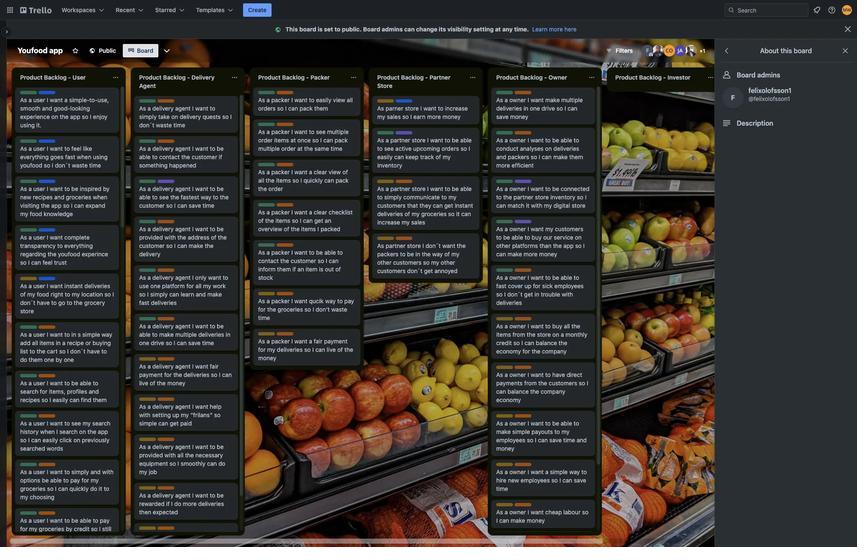 Task type: locate. For each thing, give the bounding box(es) containing it.
owner for as a owner i want to have direct payments from the customers so i can balance the company economy
[[510, 372, 526, 379]]

more down platforms
[[524, 251, 538, 258]]

save inside as a owner i want to be able to make simple payouts to my employees so i can save time and money
[[550, 437, 562, 444]]

so inside as a delivery agent i want help with setting up my "frilans" so simple can get paid
[[214, 412, 221, 419]]

packer for orders
[[272, 96, 290, 104]]

in inside system basic as a owner i want make multiple deliveries in one drive so i can save money
[[524, 105, 529, 112]]

clear
[[314, 169, 327, 176], [314, 209, 327, 216]]

have
[[37, 299, 50, 307], [87, 348, 100, 355], [553, 372, 565, 379], [20, 543, 33, 548]]

1 horizontal spatial at
[[297, 145, 303, 152]]

color: purple, title: "additional value" element
[[396, 131, 413, 135], [158, 180, 174, 183], [515, 180, 532, 183], [515, 220, 532, 224]]

waste inside as a packer i want qucik way to pay for the groceries so i don't waste time
[[331, 306, 347, 313]]

epic for as a user i want a simple-to-use, smooth and good-looking experience on the app so i enjoy using it.
[[39, 91, 49, 97]]

basic down product backlog - packer
[[277, 91, 290, 97]]

basic up history
[[39, 415, 52, 421]]

color: purple, title: "additional value" element for the
[[158, 180, 174, 183]]

1 vertical spatial board
[[794, 47, 812, 55]]

system for as a user i want to see my search history when i search on the app so i can easily click on previously searched words
[[20, 415, 38, 421]]

make inside system basic as a delivery agent i only want to use one platform for all my work so i simply can learn and make fast deliveries
[[207, 291, 222, 298]]

see inside 'system basic as a packer i want to see multiple order items at once so i can pack multiple order at the same time'
[[316, 128, 326, 135]]

fair inside as a packer i want a fair payment for my deliveries so i can live of the money
[[314, 338, 323, 345]]

want down 'as a packer i want a clear view of all the items so i quickly can pack the order' link
[[295, 209, 308, 216]]

other for as a owner i want to have direct payments from the customers so i can balance the company economy
[[496, 366, 510, 372]]

company
[[542, 348, 567, 355], [541, 388, 566, 395]]

do inside as a delivery agent i want to be provided with all the necessary equipment so i smoothly can do my job
[[219, 460, 226, 468]]

4 backlog from the left
[[401, 74, 424, 81]]

product
[[20, 74, 43, 81], [139, 74, 162, 81], [258, 74, 281, 81], [377, 74, 400, 81], [496, 74, 519, 81], [616, 74, 638, 81]]

0 horizontal spatial by
[[56, 356, 62, 364]]

0 horizontal spatial increase
[[377, 219, 400, 226]]

want inside system basic as a user i want to be able to search for items, profiles and recipes so i easily can find them
[[50, 380, 63, 387]]

credit up "even"
[[74, 526, 90, 533]]

1 horizontal spatial fast
[[139, 299, 149, 307]]

6 backlog from the left
[[640, 74, 662, 81]]

groceries left don't
[[278, 306, 303, 313]]

0 vertical spatial packed
[[321, 226, 341, 233]]

my inside system basic as a user i want to see my search history when i search on the app so i can easily click on previously searched words
[[83, 420, 91, 427]]

- inside 'product backlog - partner store'
[[425, 74, 428, 81]]

everything
[[20, 153, 49, 161], [64, 242, 93, 250]]

0 vertical spatial when
[[77, 153, 91, 161]]

simply down platform at the bottom of page
[[150, 291, 168, 298]]

back to home image
[[20, 3, 52, 17]]

0 horizontal spatial any
[[34, 543, 44, 548]]

0 horizontal spatial fair
[[210, 363, 219, 370]]

5 owner from the top
[[510, 274, 526, 281]]

new up 'visiting'
[[20, 194, 31, 201]]

balance inside as a owner i want to have direct payments from the customers so i can balance the company economy
[[508, 388, 529, 395]]

user for as a user i want a simple-to-use, smooth and good-looking experience on the app so i enjoy using it.
[[33, 96, 45, 104]]

like
[[83, 145, 92, 152]]

- left the investor
[[664, 74, 666, 81]]

user inside system basic as a user i want to simply and with options be able to pay for my groceries so i can quickly do it to my choosing
[[33, 469, 45, 476]]

time inside as a packer i want qucik way to pay for the groceries so i don't waste time
[[258, 315, 270, 322]]

1 horizontal spatial when
[[77, 153, 91, 161]]

set
[[324, 26, 333, 33]]

color: orange, title: "basic" element for as a delivery agent i want to be provided with the address of the customer so i can make the delivery
[[158, 220, 174, 226]]

1 vertical spatial using
[[93, 153, 108, 161]]

1 horizontal spatial admins
[[758, 71, 781, 79]]

0 vertical spatial at
[[495, 26, 501, 33]]

on inside system basic as a owner i want to be able to conduct analyses on deliveries and packers so i can make them more efficient
[[545, 145, 552, 152]]

0 horizontal spatial youfood
[[20, 162, 42, 169]]

as a delivery agent i want to be able to make multiple deliveries in one drive so i can save time link
[[139, 322, 233, 348]]

owner for as a owner i want my customers to be able to buy our service on other platforms than the app so i can make more money
[[510, 226, 526, 233]]

owner for as a owner i want to be able to make simple payouts to my employees so i can save time and money
[[510, 420, 526, 427]]

backlog for partner
[[401, 74, 424, 81]]

easily left keep
[[377, 153, 393, 161]]

see
[[316, 128, 326, 135], [384, 145, 394, 152], [159, 194, 169, 201], [71, 420, 81, 427]]

system basic as a packer i want to easily view all orders so i can pack them
[[258, 91, 353, 112]]

recent button
[[111, 3, 149, 17]]

labour
[[564, 509, 581, 516]]

3 packer from the top
[[272, 169, 290, 176]]

color: orange, title: "basic" element up something on the top left
[[158, 140, 174, 146]]

employees up the hire at the bottom right of the page
[[496, 437, 526, 444]]

system inside system basic as a delivery agent i only want to use one platform for all my work so i simply can learn and make fast deliveries
[[139, 269, 157, 275]]

as a partner store i want to be able to see active upcoming orders so i easily can keep track of my inventory link
[[377, 136, 475, 170]]

primary element
[[0, 0, 858, 20]]

1 backlog from the left
[[44, 74, 67, 81]]

6 packer from the top
[[272, 298, 290, 305]]

fair up help
[[210, 363, 219, 370]]

starred
[[155, 6, 176, 13]]

color: orange, title: "basic" element for as a packer i want to easily view all orders so i can pack them
[[277, 91, 294, 97]]

color: orange, title: "basic" element for as a delivery agent i want the orders to be packed outside whe
[[158, 527, 174, 533]]

pack
[[300, 105, 313, 112], [335, 137, 348, 144], [336, 177, 349, 184]]

using up inspired
[[93, 153, 108, 161]]

agent inside system basic as a delivery agent i want to be provided with the address of the customer so i can make the delivery
[[175, 226, 191, 233]]

a inside as a delivery agent i want to be able to see the fastest way to the customer so i can save time
[[148, 185, 151, 192]]

0 horizontal spatial buy
[[532, 234, 542, 241]]

2 user from the top
[[33, 145, 45, 152]]

felixolofsson1 (felixolofsson1) image
[[642, 45, 654, 57]]

want up items,
[[50, 380, 63, 387]]

f left this member is an admin of this board. image
[[646, 47, 649, 54]]

templates
[[196, 6, 225, 13]]

location
[[81, 291, 103, 298]]

5 user from the top
[[33, 283, 45, 290]]

options
[[20, 477, 40, 484]]

want up fastest
[[195, 185, 208, 192]]

a inside system basic as a owner i want to be able to conduct analyses on deliveries and packers so i can make them more efficient
[[505, 137, 508, 144]]

0 vertical spatial clear
[[314, 169, 327, 176]]

pack right once on the left of the page
[[335, 137, 348, 144]]

a inside as a owner i want cheap labour so i can make money
[[505, 509, 508, 516]]

0 horizontal spatial credit
[[74, 526, 90, 533]]

epic for as a user i want to feel like everything goes fast when using youfood so i don´t waste time
[[39, 140, 49, 146]]

basic
[[277, 91, 290, 97], [515, 91, 528, 97], [158, 99, 171, 106], [277, 123, 290, 129], [515, 131, 528, 138], [158, 140, 171, 146], [277, 163, 290, 169], [396, 180, 409, 186], [277, 203, 290, 210], [158, 220, 171, 226], [396, 237, 409, 243], [277, 244, 290, 250], [158, 269, 171, 275], [515, 269, 528, 275], [277, 292, 290, 299], [158, 317, 171, 324], [515, 317, 528, 324], [39, 326, 52, 332], [277, 333, 290, 339], [158, 358, 171, 364], [515, 366, 528, 372], [39, 374, 52, 381], [158, 398, 171, 404], [39, 415, 52, 421], [515, 415, 528, 421], [158, 438, 171, 444], [39, 463, 52, 470], [515, 463, 528, 470], [158, 487, 171, 493], [515, 504, 528, 510], [39, 512, 52, 518], [158, 527, 171, 533]]

color: blue, title: "epic" element down 'product backlog - partner store'
[[396, 99, 413, 106]]

as inside system basic as a owner i want make multiple deliveries in one drive so i can save money
[[496, 96, 503, 104]]

2 - from the left
[[187, 74, 190, 81]]

a
[[29, 96, 32, 104], [64, 96, 68, 104], [267, 96, 270, 104], [505, 96, 508, 104], [148, 105, 151, 112], [267, 128, 270, 135], [386, 137, 389, 144], [505, 137, 508, 144], [29, 145, 32, 152], [148, 145, 151, 152], [267, 169, 270, 176], [309, 169, 312, 176], [29, 185, 32, 192], [148, 185, 151, 192], [386, 185, 389, 192], [505, 185, 508, 192], [267, 209, 270, 216], [309, 209, 312, 216], [148, 226, 151, 233], [505, 226, 508, 233], [29, 234, 32, 241], [267, 249, 270, 256], [148, 274, 151, 281], [505, 274, 508, 281], [29, 283, 32, 290], [267, 298, 270, 305], [148, 323, 151, 330], [505, 323, 508, 330], [29, 331, 32, 338], [561, 331, 564, 338], [267, 338, 270, 345], [309, 338, 312, 345], [62, 340, 65, 347], [148, 363, 151, 370], [505, 372, 508, 379], [29, 380, 32, 387], [148, 403, 151, 411], [29, 420, 32, 427], [505, 420, 508, 427], [148, 444, 151, 451], [29, 469, 32, 476], [505, 469, 508, 476], [546, 469, 549, 476], [148, 492, 151, 499], [505, 509, 508, 516], [29, 517, 32, 525], [148, 533, 151, 540]]

as inside as a delivery agent i want to be able to see the fastest way to the customer so i can save time
[[139, 185, 146, 192]]

color: orange, title: "basic" element for as a packer i want qucik way to pay for the groceries so i don't waste time
[[277, 292, 294, 299]]

1 provided from the top
[[139, 234, 163, 241]]

of inside as a user i want instant deliveries of my food right to my location so i don´t have to go to the grocery store
[[20, 291, 26, 298]]

0 vertical spatial increase
[[445, 105, 468, 112]]

color: green, title: "system" element for as a delivery agent i want to simply take on delivery quests so i don´t waste time
[[139, 99, 157, 106]]

0 vertical spatial recipes
[[33, 194, 53, 201]]

deliveries inside as a packer i want a fair payment for my deliveries so i can live of the money
[[277, 346, 303, 353]]

clear inside system basic as a packer i want a clear checklist of the items so i can get an overview of the items i packed
[[314, 209, 327, 216]]

1 economy from the top
[[496, 348, 521, 355]]

2 product from the left
[[139, 74, 162, 81]]

epic for as a user i want to be inspired by new recipes and groceries when visiting the app so i can expand my food knowledge
[[39, 180, 49, 186]]

color: orange, title: "basic" element for as a owner i want cheap labour so i can make money
[[515, 504, 532, 510]]

Search field
[[735, 4, 808, 16]]

any
[[503, 26, 513, 33], [34, 543, 44, 548]]

product backlog - investor
[[616, 74, 691, 81]]

0 vertical spatial contact
[[159, 153, 180, 161]]

as inside 'as a owner i want to be connected to the partner store inventory so i can match it with my digital store'
[[496, 185, 503, 192]]

basic down overview
[[277, 244, 290, 250]]

a inside system basic as a user i want to see my search history when i search on the app so i can easily click on previously searched words
[[29, 420, 32, 427]]

0 horizontal spatial new
[[20, 194, 31, 201]]

save down fastest
[[189, 202, 201, 209]]

color: orange, title: "basic" element up analyses
[[515, 131, 532, 138]]

1 owner from the top
[[510, 96, 526, 104]]

7 agent from the top
[[175, 363, 191, 370]]

1 vertical spatial up
[[172, 412, 179, 419]]

credit inside system basic as a user i want to be able to pay for my groceries by credit so i still can pay for them even if i don´t have any money on my account
[[74, 526, 90, 533]]

- for partner
[[425, 74, 428, 81]]

1 horizontal spatial live
[[327, 346, 336, 353]]

as a owner i want cheap labour so i can make money link
[[496, 509, 590, 525]]

want up once on the left of the page
[[295, 128, 308, 135]]

simply left take
[[139, 113, 157, 120]]

have inside system basic as a user i want to be able to pay for my groceries by credit so i still can pay for them even if i don´t have any money on my account
[[20, 543, 33, 548]]

as a owner i want make multiple deliveries in one drive so i can save money link
[[496, 96, 590, 121]]

food down 'visiting'
[[30, 211, 42, 218]]

as inside as a packer i want a fair payment for my deliveries so i can live of the money
[[258, 338, 265, 345]]

product inside product backlog - delivery agent
[[139, 74, 162, 81]]

to inside as a delivery agent i want to be provided with all the necessary equipment so i smoothly can do my job
[[210, 444, 215, 451]]

to
[[335, 26, 341, 33], [309, 96, 315, 104], [210, 105, 215, 112], [438, 105, 444, 112], [309, 128, 315, 135], [445, 137, 451, 144], [546, 137, 551, 144], [574, 137, 579, 144], [64, 145, 70, 152], [210, 145, 215, 152], [377, 145, 383, 152], [152, 153, 158, 161], [64, 185, 70, 192], [210, 185, 215, 192], [445, 185, 451, 192], [546, 185, 551, 192], [152, 194, 158, 201], [213, 194, 218, 201], [377, 194, 383, 201], [442, 194, 447, 201], [496, 194, 502, 201], [210, 226, 215, 233], [496, 234, 502, 241], [525, 234, 530, 241], [57, 242, 63, 250], [309, 249, 315, 256], [338, 249, 343, 256], [400, 251, 406, 258], [223, 274, 228, 281], [546, 274, 551, 281], [574, 274, 579, 281], [65, 291, 70, 298], [338, 298, 343, 305], [51, 299, 57, 307], [67, 299, 72, 307], [210, 323, 215, 330], [546, 323, 551, 330], [64, 331, 70, 338], [152, 331, 158, 338], [30, 348, 35, 355], [101, 348, 107, 355], [546, 372, 551, 379], [64, 380, 70, 387], [93, 380, 98, 387], [64, 420, 70, 427], [546, 420, 551, 427], [574, 420, 579, 427], [555, 429, 560, 436], [210, 444, 215, 451], [64, 469, 70, 476], [582, 469, 587, 476], [63, 477, 69, 484], [104, 486, 109, 493], [210, 492, 215, 499], [64, 517, 70, 525], [93, 517, 98, 525], [158, 541, 164, 548]]

0 horizontal spatial an
[[298, 266, 304, 273]]

to inside system basic as a packer i want to easily view all orders so i can pack them
[[309, 96, 315, 104]]

color: orange, title: "basic" element for as a delivery agent i want help with setting up my "frilans" so simple can get paid
[[158, 398, 174, 404]]

0 notifications image
[[812, 5, 822, 15]]

color: orange, title: "basic" element up platform at the bottom of page
[[158, 269, 174, 275]]

3 - from the left
[[306, 74, 309, 81]]

get
[[444, 202, 453, 209], [314, 217, 323, 224], [424, 268, 433, 275], [524, 291, 533, 298], [170, 420, 179, 427]]

don´t down "agent"
[[139, 122, 154, 129]]

color: yellow, title: "other" element
[[377, 99, 394, 106], [377, 180, 394, 186], [377, 237, 394, 243], [20, 277, 37, 283], [258, 292, 275, 299], [496, 317, 513, 324], [258, 333, 275, 339], [139, 358, 156, 364], [496, 366, 513, 372], [139, 398, 156, 404], [496, 415, 513, 421], [139, 438, 156, 444], [496, 463, 513, 470], [139, 487, 156, 493], [496, 504, 513, 510], [139, 527, 156, 533]]

basic up communicate
[[396, 180, 409, 186]]

1 user from the top
[[33, 96, 45, 104]]

0 horizontal spatial packed
[[174, 541, 193, 548]]

4 product from the left
[[377, 74, 400, 81]]

10 agent from the top
[[175, 492, 191, 499]]

delivery up equipment
[[152, 444, 174, 451]]

color: orange, title: "basic" element up rewarded
[[158, 487, 174, 493]]

don´t down cover
[[508, 291, 523, 298]]

waste right don't
[[331, 306, 347, 313]]

as parner store i want to increase my sales so i earn more money
[[377, 105, 468, 120]]

experience
[[20, 113, 50, 120]]

as inside as a owner i want to buy all the items from the store on a monthly credit so i can balance the economy for the company
[[496, 323, 503, 330]]

1 vertical spatial payment
[[139, 372, 163, 379]]

agent up happened
[[175, 145, 191, 152]]

1 horizontal spatial by
[[66, 526, 72, 533]]

color: green, title: "system" element for as a user i want to in s simple way add all items in a recipe or buying list to the cart so i don´t have to do them one by one
[[20, 326, 38, 332]]

0 horizontal spatial drive
[[151, 340, 164, 347]]

employees
[[555, 283, 584, 290], [496, 437, 526, 444], [521, 477, 550, 484]]

2 agent from the top
[[175, 145, 191, 152]]

4 owner from the top
[[510, 226, 526, 233]]

6 product from the left
[[616, 74, 638, 81]]

7 owner from the top
[[510, 372, 526, 379]]

packer inside as a packer i want a fair payment for my deliveries so i can live of the money
[[272, 338, 290, 345]]

1 vertical spatial feel
[[43, 259, 53, 266]]

0 vertical spatial fast
[[65, 153, 75, 161]]

4 packer from the top
[[272, 209, 290, 216]]

packer down product backlog - packer
[[272, 96, 290, 104]]

want inside system basic as a delivery agent i want to be provided with the address of the customer so i can make the delivery
[[195, 226, 208, 233]]

up right cover
[[525, 283, 532, 290]]

want up knowledge
[[50, 185, 63, 192]]

9 agent from the top
[[175, 444, 191, 451]]

1 vertical spatial company
[[541, 388, 566, 395]]

1 vertical spatial live
[[139, 380, 148, 387]]

2 vertical spatial employees
[[521, 477, 550, 484]]

do inside as a delivery agent i want to be rewarded if i do more deliveries then expected
[[174, 501, 181, 508]]

0 vertical spatial orders
[[258, 105, 276, 112]]

want down trouble
[[531, 323, 544, 330]]

the inside system epic as a user i want to be inspired by new recipes and groceries when visiting the app so i can expand my food knowledge
[[41, 202, 50, 209]]

star or unstar board image
[[72, 47, 79, 54]]

- left delivery on the left
[[187, 74, 190, 81]]

able inside as a owner i want to be able to make simple payouts to my employees so i can save time and money
[[561, 420, 572, 427]]

4 user from the top
[[33, 234, 45, 241]]

color: green, title: "system" element for as a user i want to be able to search for items, profiles and recipes so i easily can find them
[[20, 374, 38, 381]]

as a user i want to be able to search for items, profiles and recipes so i easily can find them link
[[20, 379, 114, 405]]

customer inside system basic as a packer i want to be able to contact the customer so i can inform them if an item is out of stock
[[291, 257, 316, 265]]

orders down then
[[139, 541, 157, 548]]

clear down same
[[314, 169, 327, 176]]

inventory
[[377, 162, 402, 169], [551, 194, 576, 201]]

0 vertical spatial board
[[300, 26, 316, 33]]

switch to… image
[[6, 6, 14, 14]]

0 horizontal spatial quickly
[[70, 486, 89, 493]]

2 vertical spatial search
[[59, 429, 78, 436]]

color: green, title: "system" element for as a owner i want to be able to fast cover up for sick employees so i don´t get in trouble with deliveries
[[496, 269, 515, 275]]

color: blue, title: "epic" element
[[39, 91, 55, 97], [396, 99, 413, 106], [39, 140, 55, 146], [39, 180, 55, 186], [39, 229, 55, 235], [39, 277, 55, 283]]

as a owner i want cheap labour so i can make money
[[496, 509, 589, 525]]

buy inside as a owner i want my customers to be able to buy our service on other platforms than the app so i can make more money
[[532, 234, 542, 241]]

so inside system epic as a user i want a simple-to-use, smooth and good-looking experience on the app so i enjoy using it.
[[82, 113, 88, 120]]

11 agent from the top
[[175, 533, 191, 540]]

1 horizontal spatial it
[[456, 211, 460, 218]]

public button
[[84, 44, 121, 57]]

3 user from the top
[[33, 185, 45, 192]]

1 vertical spatial recipes
[[20, 397, 40, 404]]

1 agent from the top
[[175, 105, 191, 112]]

2 economy from the top
[[496, 397, 521, 404]]

maria williams (mariawilliams94) image
[[842, 5, 853, 15]]

basic down the product backlog - owner
[[515, 91, 528, 97]]

basic up rewarded
[[158, 487, 171, 493]]

1 vertical spatial is
[[319, 266, 324, 273]]

so inside as a packer i want qucik way to pay for the groceries so i don't waste time
[[305, 306, 311, 313]]

system basic as a user i want to in s simple way add all items in a recipe or buying list to the cart so i don´t have to do them one by one
[[20, 326, 112, 364]]

system inside system basic as a user i want to be able to pay for my groceries by credit so i still can pay for them even if i don´t have any money on my account
[[20, 512, 38, 518]]

color: orange, title: "basic" element for as a owner i want to be able to conduct analyses on deliveries and packers so i can make them more efficient
[[515, 131, 532, 138]]

pack up checklist
[[336, 177, 349, 184]]

simply inside "as a partner store i want to be able to simply communicate to my customers that they can get instant deliveries of my groceries so it can increase my sales"
[[384, 194, 402, 201]]

1 vertical spatial pack
[[335, 137, 348, 144]]

Product Backlog - Investor text field
[[611, 71, 703, 84]]

0 vertical spatial admins
[[382, 26, 403, 33]]

1 vertical spatial new
[[508, 477, 519, 484]]

company down monthly
[[542, 348, 567, 355]]

recipes up history
[[20, 397, 40, 404]]

basic left qucik
[[277, 292, 290, 299]]

way up buying
[[102, 331, 112, 338]]

color: orange, title: "basic" element for as a user i want to see my search history when i search on the app so i can easily click on previously searched words
[[39, 415, 55, 421]]

connected
[[561, 185, 590, 192]]

customer up item
[[291, 257, 316, 265]]

5 agent from the top
[[175, 274, 191, 281]]

product backlog - delivery agent
[[139, 74, 215, 89]]

0 vertical spatial drive
[[542, 105, 555, 112]]

1 horizontal spatial buy
[[553, 323, 563, 330]]

learn more here link
[[529, 26, 577, 33]]

1 horizontal spatial any
[[503, 26, 513, 33]]

chiemezie ohalewe (chiemezieohalewe) image
[[664, 45, 676, 57]]

so inside system basic as a packer i want to be able to contact the customer so i can inform them if an item is out of stock
[[318, 257, 324, 265]]

10 owner from the top
[[510, 509, 526, 516]]

7 user from the top
[[33, 380, 45, 387]]

be inside system basic as a user i want to be able to pay for my groceries by credit so i still can pay for them even if i don´t have any money on my account
[[71, 517, 78, 525]]

as a packer i want qucik way to pay for the groceries so i don't waste time link
[[258, 297, 356, 322]]

7 packer from the top
[[272, 338, 290, 345]]

color: orange, title: "basic" element left cheap
[[515, 504, 532, 510]]

owner for as a owner i want cheap labour so i can make money
[[510, 509, 526, 516]]

color: green, title: "system" element for as a user i want to simply and with options be able to pay for my groceries so i can quickly do it to my choosing
[[20, 463, 38, 470]]

product backlog - user
[[20, 74, 86, 81]]

so inside system basic as a delivery agent i want to be able to make multiple deliveries in one drive so i can save time
[[166, 340, 172, 347]]

open information menu image
[[828, 6, 837, 14]]

system basic as a owner i want make multiple deliveries in one drive so i can save money
[[496, 91, 583, 120]]

color: orange, title: "basic" element up overview
[[277, 203, 294, 210]]

provided inside as a delivery agent i want to be provided with all the necessary equipment so i smoothly can do my job
[[139, 452, 163, 459]]

one inside system basic as a delivery agent i only want to use one platform for all my work so i simply can learn and make fast deliveries
[[150, 283, 161, 290]]

8 owner from the top
[[510, 420, 526, 427]]

waste inside system epic as a user i want to feel like everything goes fast when using youfood so i don´t waste time
[[72, 162, 88, 169]]

5 backlog from the left
[[520, 74, 543, 81]]

1 clear from the top
[[314, 169, 327, 176]]

color: orange, title: "basic" element for as a owner i want a simple way to hire new employees so i can save time
[[515, 463, 532, 470]]

a inside as a user i want instant deliveries of my food right to my location so i don´t have to go to the grocery store
[[29, 283, 32, 290]]

1 product from the left
[[20, 74, 43, 81]]

color: blue, title: "epic" element for as a user i want to feel like everything goes fast when using youfood so i don´t waste time
[[39, 140, 55, 146]]

other for as a user i want instant deliveries of my food right to my location so i don´t have to go to the grocery store
[[20, 277, 34, 283]]

multiple
[[562, 96, 583, 104], [327, 128, 349, 135], [258, 145, 280, 152], [175, 331, 197, 338]]

view for easily
[[333, 96, 345, 104]]

i inside as a delivery agent i want help with setting up my "frilans" so simple can get paid
[[192, 403, 194, 411]]

as partner store i don´t want the packers to be in the way of my other customers so my other customers don´t get annoyed
[[377, 242, 466, 275]]

agent up smoothly at the left of page
[[175, 444, 191, 451]]

clear for get
[[314, 209, 327, 216]]

color: green, title: "system" element for as a delivery agent i only want to use one platform for all my work so i simply can learn and make fast deliveries
[[139, 269, 157, 275]]

1 - from the left
[[68, 74, 71, 81]]

sick
[[542, 283, 553, 290]]

way up "annoyed"
[[432, 251, 443, 258]]

address
[[188, 234, 209, 241]]

5 product from the left
[[496, 74, 519, 81]]

this
[[781, 47, 793, 55]]

the inside 'system basic as a packer i want to see multiple order items at once so i can pack multiple order at the same time'
[[304, 145, 313, 152]]

1 vertical spatial any
[[34, 543, 44, 548]]

want up "annoyed"
[[443, 242, 456, 250]]

board right this
[[300, 26, 316, 33]]

agent up platform at the bottom of page
[[175, 274, 191, 281]]

color: orange, title: "basic" element down that on the left
[[396, 237, 413, 243]]

2 vertical spatial orders
[[139, 541, 157, 548]]

want inside "as a partner store i want to be able to simply communicate to my customers that they can get instant deliveries of my groceries so it can increase my sales"
[[430, 185, 443, 192]]

packer up overview
[[272, 209, 290, 216]]

pay
[[345, 298, 354, 305], [70, 477, 80, 484], [100, 517, 110, 525], [31, 534, 41, 541]]

Product Backlog - Packer text field
[[253, 71, 346, 84]]

setting left "frilans"
[[152, 412, 171, 419]]

8 user from the top
[[33, 420, 45, 427]]

1 vertical spatial at
[[291, 137, 296, 144]]

8 agent from the top
[[175, 403, 191, 411]]

agent down learn
[[175, 323, 191, 330]]

color: green, title: "system" element
[[20, 91, 38, 97], [258, 91, 276, 97], [496, 91, 515, 97], [139, 99, 157, 106], [258, 123, 276, 129], [377, 131, 395, 138], [496, 131, 515, 138], [20, 140, 38, 146], [139, 140, 157, 146], [258, 163, 276, 169], [20, 180, 38, 186], [139, 180, 157, 186], [496, 180, 515, 186], [258, 203, 276, 210], [139, 220, 157, 226], [496, 220, 515, 226], [20, 229, 38, 235], [258, 244, 276, 250], [139, 269, 157, 275], [496, 269, 515, 275], [139, 317, 157, 324], [20, 326, 38, 332], [20, 374, 38, 381], [20, 415, 38, 421], [20, 463, 38, 470], [20, 512, 38, 518]]

transparency
[[20, 242, 56, 250]]

2 owner from the top
[[510, 137, 526, 144]]

1 horizontal spatial contact
[[258, 257, 279, 265]]

economy
[[496, 348, 521, 355], [496, 397, 521, 404]]

take
[[158, 113, 170, 120]]

1 packer from the top
[[272, 96, 290, 104]]

want up the outside
[[195, 533, 208, 540]]

packer up inform at the top
[[272, 249, 290, 256]]

packer down "as a packer i want to see multiple order items at once so i can pack multiple order at the same time" link
[[272, 169, 290, 176]]

@felixolofsson1
[[749, 95, 790, 102]]

system inside the system epic as a user i want complete transparency to everything regarding the  youfood experince so i can feel trust
[[20, 229, 38, 235]]

packed left the outside
[[174, 541, 193, 548]]

or
[[85, 340, 91, 347]]

color: green, title: "system" element for as a owner i want make multiple deliveries in one drive so i can save money
[[496, 91, 515, 97]]

color: orange, title: "basic" element for as a partner store i want to be able to simply communicate to my customers that they can get instant deliveries of my groceries so it can increase my sales
[[396, 180, 413, 186]]

1 horizontal spatial payment
[[324, 338, 348, 345]]

simply inside system basic as a delivery agent i want to simply take on delivery quests so i don´t waste time
[[139, 113, 157, 120]]

workspaces button
[[57, 3, 109, 17]]

workspaces
[[62, 6, 96, 13]]

1 vertical spatial fast
[[496, 283, 507, 290]]

- left owner
[[545, 74, 547, 81]]

2 vertical spatial at
[[297, 145, 303, 152]]

owner
[[510, 96, 526, 104], [510, 137, 526, 144], [510, 185, 526, 192], [510, 226, 526, 233], [510, 274, 526, 281], [510, 323, 526, 330], [510, 372, 526, 379], [510, 420, 526, 427], [510, 469, 526, 476], [510, 509, 526, 516]]

0 vertical spatial payment
[[324, 338, 348, 345]]

goes
[[50, 153, 64, 161]]

want up right
[[50, 283, 63, 290]]

3 owner from the top
[[510, 185, 526, 192]]

9 owner from the top
[[510, 469, 526, 476]]

0 horizontal spatial waste
[[72, 162, 88, 169]]

2 backlog from the left
[[163, 74, 186, 81]]

1 vertical spatial sales
[[411, 219, 425, 226]]

0 horizontal spatial orders
[[139, 541, 157, 548]]

9 user from the top
[[33, 469, 45, 476]]

delivery down expected
[[152, 533, 174, 540]]

delivery up something on the top left
[[152, 145, 174, 152]]

inventory up digital
[[551, 194, 576, 201]]

10 user from the top
[[33, 517, 45, 525]]

want inside system basic as a user i want to see my search history when i search on the app so i can easily click on previously searched words
[[50, 420, 63, 427]]

3 product from the left
[[258, 74, 281, 81]]

1 horizontal spatial up
[[525, 283, 532, 290]]

have inside as a owner i want to have direct payments from the customers so i can balance the company economy
[[553, 372, 565, 379]]

0 horizontal spatial contact
[[159, 153, 180, 161]]

color: orange, title: "basic" element for as a user i want to simply and with options be able to pay for my groceries so i can quickly do it to my choosing
[[39, 463, 55, 470]]

delivery inside system basic as a delivery agent i want to be able to contact the customer if something happened
[[152, 145, 174, 152]]

1 horizontal spatial fair
[[314, 338, 323, 345]]

be inside as a delivery agent i want the orders to be packed outside whe
[[165, 541, 172, 548]]

inspired
[[80, 185, 101, 192]]

system for as a packer i want to easily view all orders so i can pack them
[[258, 91, 276, 97]]

system inside system epic as a user i want a simple-to-use, smooth and good-looking experience on the app so i enjoy using it.
[[20, 91, 38, 97]]

a inside system basic as a delivery agent i want to be provided with the address of the customer so i can make the delivery
[[148, 226, 151, 233]]

4 agent from the top
[[175, 226, 191, 233]]

basic inside system basic as a owner i want make multiple deliveries in one drive so i can save money
[[515, 91, 528, 97]]

able inside as a delivery agent i want to be able to see the fastest way to the customer so i can save time
[[139, 194, 151, 201]]

system basic as a owner i want to be able to conduct analyses on deliveries and packers so i can make them more efficient
[[496, 131, 583, 169]]

on right take
[[171, 113, 178, 120]]

if inside system basic as a delivery agent i want to be able to contact the customer if something happened
[[219, 153, 222, 161]]

employees up trouble
[[555, 283, 584, 290]]

system for as a delivery agent i want to simply take on delivery quests so i don´t waste time
[[139, 99, 157, 106]]

fast down 'use'
[[139, 299, 149, 307]]

system for as a delivery agent i want to be provided with the address of the customer so i can make the delivery
[[139, 220, 157, 226]]

everything for to
[[20, 153, 49, 161]]

if left item
[[293, 266, 296, 273]]

0 horizontal spatial packers
[[377, 251, 399, 258]]

packer for contact
[[272, 249, 290, 256]]

5 - from the left
[[545, 74, 547, 81]]

efficient
[[512, 162, 534, 169]]

app down looking
[[70, 113, 80, 120]]

epic up transparency
[[39, 229, 49, 235]]

0 horizontal spatial other
[[377, 259, 392, 266]]

0 vertical spatial employees
[[555, 283, 584, 290]]

fast
[[65, 153, 75, 161], [496, 283, 507, 290], [139, 299, 149, 307]]

1 horizontal spatial orders
[[258, 105, 276, 112]]

owner for as a owner i want a simple way to hire new employees so i can save time
[[510, 469, 526, 476]]

delivery
[[192, 74, 215, 81]]

color: orange, title: "basic" element for as a owner i want make multiple deliveries in one drive so i can save money
[[515, 91, 532, 97]]

by inside system basic as a user i want to in s simple way add all items in a recipe or buying list to the cart so i don´t have to do them one by one
[[56, 356, 62, 364]]

my inside as a owner i want my customers to be able to buy our service on other platforms than the app so i can make more money
[[546, 226, 554, 233]]

want up upcoming
[[430, 137, 443, 144]]

0 vertical spatial waste
[[156, 122, 172, 129]]

groceries inside system basic as a user i want to simply and with options be able to pay for my groceries so i can quickly do it to my choosing
[[20, 486, 46, 493]]

want inside as a delivery agent i want fair payment for the deliveries so i can live of the money
[[195, 363, 208, 370]]

easily inside the as a partner store i want to be able to see active upcoming orders so i easily can keep track of my inventory
[[377, 153, 393, 161]]

user for as a user i want complete transparency to everything regarding the  youfood experince so i can feel trust
[[33, 234, 45, 241]]

expected
[[153, 509, 178, 516]]

5 packer from the top
[[272, 249, 290, 256]]

using down experience
[[20, 122, 35, 129]]

0 vertical spatial search
[[20, 388, 38, 395]]

- for owner
[[545, 74, 547, 81]]

on inside as a owner i want to buy all the items from the store on a monthly credit so i can balance the economy for the company
[[553, 331, 560, 338]]

0 vertical spatial quickly
[[304, 177, 323, 184]]

color: green, title: "system" element for as a packer i want to see multiple order items at once so i can pack multiple order at the same time
[[258, 123, 276, 129]]

2 horizontal spatial orders
[[442, 145, 459, 152]]

visibility
[[448, 26, 472, 33]]

color: orange, title: "basic" element
[[277, 91, 294, 97], [515, 91, 532, 97], [158, 99, 174, 106], [277, 123, 294, 129], [515, 131, 532, 138], [158, 140, 174, 146], [277, 163, 294, 169], [396, 180, 413, 186], [277, 203, 294, 210], [158, 220, 174, 226], [396, 237, 413, 243], [277, 244, 294, 250], [158, 269, 174, 275], [515, 269, 532, 275], [277, 292, 294, 299], [158, 317, 174, 324], [515, 317, 532, 324], [39, 326, 55, 332], [277, 333, 294, 339], [158, 358, 174, 364], [515, 366, 532, 372], [39, 374, 55, 381], [158, 398, 174, 404], [39, 415, 55, 421], [515, 415, 532, 421], [158, 438, 174, 444], [39, 463, 55, 470], [515, 463, 532, 470], [158, 487, 174, 493], [515, 504, 532, 510], [39, 512, 55, 518], [158, 527, 174, 533]]

product for product backlog - user
[[20, 74, 43, 81]]

agent up expected
[[175, 492, 191, 499]]

credit for able
[[74, 526, 90, 533]]

color: orange, title: "basic" element up history
[[39, 415, 55, 421]]

0 vertical spatial inventory
[[377, 162, 402, 169]]

my inside as a delivery agent i want help with setting up my "frilans" so simple can get paid
[[181, 412, 189, 419]]

color: blue, title: "epic" element for as a user i want instant deliveries of my food right to my location so i don´t have to go to the grocery store
[[39, 277, 55, 283]]

can inside the system epic as a user i want complete transparency to everything regarding the  youfood experince so i can feel trust
[[31, 259, 41, 266]]

0 horizontal spatial it
[[99, 486, 102, 493]]

simple-
[[69, 96, 89, 104]]

3 backlog from the left
[[282, 74, 305, 81]]

sales down parner
[[387, 113, 401, 120]]

backlog for user
[[44, 74, 67, 81]]

backlog inside text field
[[520, 74, 543, 81]]

as a owner i want my customers to be able to buy our service on other platforms than the app so i can make more money link
[[496, 225, 590, 259]]

account
[[83, 543, 105, 548]]

everything left goes
[[20, 153, 49, 161]]

2 provided from the top
[[139, 452, 163, 459]]

pay right qucik
[[345, 298, 354, 305]]

backlog for owner
[[520, 74, 543, 81]]

-
[[68, 74, 71, 81], [187, 74, 190, 81], [306, 74, 309, 81], [425, 74, 428, 81], [545, 74, 547, 81], [664, 74, 666, 81]]

want up item
[[295, 249, 308, 256]]

want inside as a packer i want qucik way to pay for the groceries so i don't waste time
[[295, 298, 308, 305]]

1 vertical spatial search
[[92, 420, 110, 427]]

new
[[20, 194, 31, 201], [508, 477, 519, 484]]

of inside system basic as a delivery agent i want to be provided with the address of the customer so i can make the delivery
[[211, 234, 217, 241]]

backlog inside text field
[[640, 74, 662, 81]]

groceries
[[66, 194, 91, 201], [421, 211, 447, 218], [278, 306, 303, 313], [20, 486, 46, 493], [39, 526, 64, 533]]

color: green, title: "system" element for as a user i want to feel like everything goes fast when using youfood so i don´t waste time
[[20, 140, 38, 146]]

color: yellow, title: "other" element for as a delivery agent i want to be provided with all the necessary equipment so i smoothly can do my job
[[139, 438, 156, 444]]

Product Backlog - Partner Store text field
[[372, 71, 465, 93]]

2 horizontal spatial waste
[[331, 306, 347, 313]]

from inside as a owner i want to buy all the items from the store on a monthly credit so i can balance the economy for the company
[[513, 331, 525, 338]]

service
[[554, 234, 574, 241]]

employees right the hire at the bottom right of the page
[[521, 477, 550, 484]]

able inside system basic as a user i want to simply and with options be able to pay for my groceries so i can quickly do it to my choosing
[[50, 477, 62, 484]]

1 vertical spatial buy
[[553, 323, 563, 330]]

system inside system basic as a delivery agent i want to simply take on delivery quests so i don´t waste time
[[139, 99, 157, 106]]

want inside as a delivery agent i want help with setting up my "frilans" so simple can get paid
[[195, 403, 208, 411]]

color: yellow, title: "other" element for as a delivery agent i want fair payment for the deliveries so i can live of the money
[[139, 358, 156, 364]]

2 clear from the top
[[314, 209, 327, 216]]

0 horizontal spatial setting
[[152, 412, 171, 419]]

1 horizontal spatial balance
[[536, 340, 557, 347]]

0 horizontal spatial everything
[[20, 153, 49, 161]]

want down efficient
[[531, 185, 544, 192]]

system for as a packer i want to see multiple order items at once so i can pack multiple order at the same time
[[258, 123, 276, 129]]

0 vertical spatial from
[[513, 331, 525, 338]]

multiple inside system basic as a owner i want make multiple deliveries in one drive so i can save money
[[562, 96, 583, 104]]

1 vertical spatial by
[[56, 356, 62, 364]]

color: orange, title: "basic" element for as a owner i want to buy all the items from the store on a monthly credit so i can balance the economy for the company
[[515, 317, 532, 324]]

packed down checklist
[[321, 226, 341, 233]]

2 packer from the top
[[272, 128, 290, 135]]

1 vertical spatial board
[[137, 47, 153, 54]]

pay down click
[[70, 477, 80, 484]]

1 vertical spatial increase
[[377, 219, 400, 226]]

search
[[20, 388, 38, 395], [92, 420, 110, 427], [59, 429, 78, 436]]

something
[[139, 162, 168, 169]]

color: purple, title: "additional value" element down efficient
[[515, 180, 532, 183]]

as inside system basic as a packer i want a clear checklist of the items so i can get an overview of the items i packed
[[258, 209, 265, 216]]

backlog down customize views icon
[[163, 74, 186, 81]]

other for as a owner i want a simple way to hire new employees so i can save time
[[496, 463, 510, 470]]

0 vertical spatial live
[[327, 346, 336, 353]]

1 horizontal spatial using
[[93, 153, 108, 161]]

6 - from the left
[[664, 74, 666, 81]]

0 horizontal spatial sales
[[387, 113, 401, 120]]

3 agent from the top
[[175, 185, 191, 192]]

epic up 'visiting'
[[39, 180, 49, 186]]

basic down expected
[[158, 527, 171, 533]]

customer inside as a delivery agent i want to be able to see the fastest way to the customer so i can save time
[[139, 202, 165, 209]]

0 vertical spatial instant
[[455, 202, 473, 209]]

2 vertical spatial by
[[66, 526, 72, 533]]

6 owner from the top
[[510, 323, 526, 330]]

1 vertical spatial an
[[298, 266, 304, 273]]

as a owner i want to buy all the items from the store on a monthly credit so i can balance the economy for the company link
[[496, 322, 590, 356]]

6 agent from the top
[[175, 323, 191, 330]]

color: yellow, title: "other" element for as a owner i want to buy all the items from the store on a monthly credit so i can balance the economy for the company
[[496, 317, 513, 324]]

basic down "as a packer i want to easily view all orders so i can pack them" link
[[277, 123, 290, 129]]

other for as a partner store i want to be able to simply communicate to my customers that they can get instant deliveries of my groceries so it can increase my sales
[[377, 180, 391, 186]]

4 - from the left
[[425, 74, 428, 81]]

product for product backlog - investor
[[616, 74, 638, 81]]

in
[[524, 105, 529, 112], [416, 251, 420, 258], [535, 291, 540, 298], [71, 331, 76, 338], [226, 331, 231, 338], [56, 340, 61, 347]]

epic
[[39, 91, 49, 97], [396, 99, 406, 106], [39, 140, 49, 146], [39, 180, 49, 186], [39, 229, 49, 235], [39, 277, 49, 283]]

color: yellow, title: "other" element for as a delivery agent i want help with setting up my "frilans" so simple can get paid
[[139, 398, 156, 404]]

can inside as a owner i want a simple way to hire new employees so i can save time
[[563, 477, 573, 484]]

other for to
[[496, 242, 511, 250]]

color: orange, title: "basic" element up take
[[158, 99, 174, 106]]

the inside system basic as a delivery agent i want to be able to contact the customer if something happened
[[181, 153, 190, 161]]

0 horizontal spatial up
[[172, 412, 179, 419]]

buying
[[93, 340, 111, 347]]

conduct
[[496, 145, 519, 152]]

color: blue, title: "epic" element down goes
[[39, 180, 55, 186]]

quickly
[[304, 177, 323, 184], [70, 486, 89, 493]]

0 horizontal spatial live
[[139, 380, 148, 387]]

a inside system basic as a user i want to be able to search for items, profiles and recipes so i easily can find them
[[29, 380, 32, 387]]

when inside system epic as a user i want to be inspired by new recipes and groceries when visiting the app so i can expand my food knowledge
[[93, 194, 107, 201]]

0 horizontal spatial when
[[40, 429, 55, 436]]

6 user from the top
[[33, 331, 45, 338]]

as a owner i want my customers to be able to buy our service on other platforms than the app so i can make more money
[[496, 226, 585, 258]]

0 horizontal spatial payment
[[139, 372, 163, 379]]

save inside as a delivery agent i want to be able to see the fastest way to the customer so i can save time
[[189, 202, 201, 209]]

2 horizontal spatial by
[[103, 185, 110, 192]]

as inside as a owner i want cheap labour so i can make money
[[496, 509, 503, 516]]

1 vertical spatial everything
[[64, 242, 93, 250]]

don´t
[[139, 122, 154, 129], [55, 162, 70, 169], [426, 242, 441, 250], [407, 268, 423, 275], [508, 291, 523, 298], [20, 299, 35, 307], [70, 348, 86, 355], [90, 534, 105, 541]]

packer for all
[[272, 169, 290, 176]]

color: green, title: "system" element for as a user i want to be able to pay for my groceries by credit so i still can pay for them even if i don´t have any money on my account
[[20, 512, 38, 518]]

1 vertical spatial instant
[[64, 283, 83, 290]]

recipes
[[33, 194, 53, 201], [20, 397, 40, 404]]

f left @felixolofsson1
[[731, 94, 735, 101]]

to inside system basic as a delivery agent i only want to use one platform for all my work so i simply can learn and make fast deliveries
[[223, 274, 228, 281]]

want down as a delivery agent i only want to use one platform for all my work so i simply can learn and make fast deliveries link
[[195, 323, 208, 330]]

system for as a owner i want to be able to fast cover up for sick employees so i don´t get in trouble with deliveries
[[496, 269, 515, 275]]

1 horizontal spatial instant
[[455, 202, 473, 209]]

items
[[274, 137, 289, 144], [276, 177, 291, 184], [276, 217, 290, 224], [301, 226, 316, 233], [496, 331, 511, 338], [40, 340, 54, 347]]

and inside as a owner i want to be able to make simple payouts to my employees so i can save time and money
[[577, 437, 587, 444]]

system inside system basic as a packer i want to be able to contact the customer so i can inform them if an item is out of stock
[[258, 244, 276, 250]]

0 vertical spatial everything
[[20, 153, 49, 161]]

product for product backlog - owner
[[496, 74, 519, 81]]

contact
[[159, 153, 180, 161], [258, 257, 279, 265]]

from
[[513, 331, 525, 338], [525, 380, 537, 387]]

1 vertical spatial it
[[456, 211, 460, 218]]

color: orange, title: "basic" element for as partner store i don´t want the packers to be in the way of my other customers so my other customers don´t get annoyed
[[396, 237, 413, 243]]

1
[[703, 48, 706, 54]]

want up "quests"
[[195, 105, 208, 112]]

public
[[99, 47, 116, 54]]

other for as a delivery agent i want to be rewarded if i do more deliveries then expected
[[139, 487, 153, 493]]

more
[[549, 26, 563, 33], [427, 113, 441, 120], [496, 162, 510, 169], [524, 251, 538, 258], [183, 501, 197, 508]]



Task type: describe. For each thing, give the bounding box(es) containing it.
color: green, title: "system" element for as a delivery agent i want to be able to see the fastest way to the customer so i can save time
[[139, 180, 157, 186]]

color: yellow, title: "other" element for as a owner i want a simple way to hire new employees so i can save time
[[496, 463, 513, 470]]

list
[[20, 348, 28, 355]]

basic down that on the left
[[396, 237, 409, 243]]

as a owner i want to have direct payments from the customers so i can balance the company economy
[[496, 372, 589, 404]]

color: purple, title: "additional value" element for store
[[515, 180, 532, 183]]

store inside "as parner store i want to increase my sales so i earn more money"
[[405, 105, 419, 112]]

happened
[[169, 162, 196, 169]]

want inside system basic as a delivery agent i want to be able to contact the customer if something happened
[[195, 145, 208, 152]]

0 horizontal spatial board
[[300, 26, 316, 33]]

other for as a delivery agent i want to be provided with all the necessary equipment so i smoothly can do my job
[[139, 438, 153, 444]]

color: orange, title: "basic" element for as a delivery agent i want to simply take on delivery quests so i don´t waste time
[[158, 99, 174, 106]]

as a partner store i want to be able to simply communicate to my customers that they can get instant deliveries of my groceries so it can increase my sales link
[[377, 185, 475, 227]]

so inside as a owner i want cheap labour so i can make money
[[582, 509, 589, 516]]

view for clear
[[329, 169, 341, 176]]

delivery down as a delivery agent i want to be able to see the fastest way to the customer so i can save time on the top
[[152, 226, 174, 233]]

basic left cheap
[[515, 504, 528, 510]]

delivery up 'use'
[[139, 251, 160, 258]]

search image
[[728, 7, 735, 13]]

as inside system basic as a user i want to be able to pay for my groceries by credit so i still can pay for them even if i don´t have any money on my account
[[20, 517, 27, 525]]

color: orange, title: "basic" element for as a user i want to in s simple way add all items in a recipe or buying list to the cart so i don´t have to do them one by one
[[39, 326, 55, 332]]

system for as a user i want to feel like everything goes fast when using youfood so i don´t waste time
[[20, 140, 38, 146]]

basic down as a delivery agent i want to be able to make multiple deliveries in one drive so i can save time link
[[158, 358, 171, 364]]

a inside the system epic as a user i want complete transparency to everything regarding the  youfood experince so i can feel trust
[[29, 234, 32, 241]]

board admins
[[737, 71, 781, 79]]

choosing
[[30, 494, 54, 501]]

stock
[[258, 274, 273, 281]]

so inside system basic as a user i want to in s simple way add all items in a recipe or buying list to the cart so i don´t have to do them one by one
[[59, 348, 66, 355]]

user for as a user i want to see my search history when i search on the app so i can easily click on previously searched words
[[33, 420, 45, 427]]

color: orange, title: "basic" element for as a packer i want to see multiple order items at once so i can pack multiple order at the same time
[[277, 123, 294, 129]]

click
[[60, 437, 72, 444]]

about this board
[[761, 47, 812, 55]]

as a delivery agent i want the orders to be packed outside whe
[[139, 533, 231, 548]]

color: orange, title: "basic" element for as a user i want to be able to pay for my groceries by credit so i still can pay for them even if i don´t have any money on my account
[[39, 512, 55, 518]]

delivery left "quests"
[[180, 113, 201, 120]]

system basic as a delivery agent i want to be provided with the address of the customer so i can make the delivery
[[139, 220, 227, 258]]

color: green, title: "system" element for as a user i want complete transparency to everything regarding the  youfood experince so i can feel trust
[[20, 229, 38, 235]]

product for product backlog - packer
[[258, 74, 281, 81]]

owner for as a owner i want to be connected to the partner store inventory so i can match it with my digital store
[[510, 185, 526, 192]]

system for as a user i want to simply and with options be able to pay for my groceries so i can quickly do it to my choosing
[[20, 463, 38, 470]]

1 horizontal spatial other
[[441, 259, 455, 266]]

other for packers
[[377, 259, 392, 266]]

Board name text field
[[13, 44, 67, 57]]

platform
[[162, 283, 185, 290]]

clear for quickly
[[314, 169, 327, 176]]

able inside system basic as a owner i want to be able to fast cover up for sick employees so i don´t get in trouble with deliveries
[[561, 274, 572, 281]]

basic inside system basic as a delivery agent i only want to use one platform for all my work so i simply can learn and make fast deliveries
[[158, 269, 171, 275]]

delivery inside as a delivery agent i want to be rewarded if i do more deliveries then expected
[[152, 492, 174, 499]]

as a packer i want a clear checklist of the items so i can get an overview of the items i packed link
[[258, 208, 356, 234]]

system epic as a user i want complete transparency to everything regarding the  youfood experince so i can feel trust
[[20, 229, 108, 266]]

so inside system basic as a owner i want make multiple deliveries in one drive so i can save money
[[557, 105, 563, 112]]

want inside as a delivery agent i want to be rewarded if i do more deliveries then expected
[[195, 492, 208, 499]]

want inside system basic as a packer i want a clear checklist of the items so i can get an overview of the items i packed
[[295, 209, 308, 216]]

as a user i want to be able to pay for my groceries by credit so i still can pay for them even if i don´t have any money on my account link
[[20, 517, 114, 548]]

visiting
[[20, 202, 39, 209]]

as a delivery agent i want the orders to be packed outside whe link
[[139, 532, 233, 548]]

regarding
[[20, 251, 46, 258]]

as a delivery agent i want to be able to see the fastest way to the customer so i can save time
[[139, 185, 229, 209]]

necessary
[[195, 452, 223, 459]]

color: yellow, title: "other" element for as a owner i want to have direct payments from the customers so i can balance the company economy
[[496, 366, 513, 372]]

once
[[298, 137, 311, 144]]

fair for want
[[210, 363, 219, 370]]

0 vertical spatial any
[[503, 26, 513, 33]]

store inside as partner store i don´t want the packers to be in the way of my other customers so my other customers don´t get annoyed
[[407, 242, 421, 250]]

can inside system basic as a delivery agent i want to be able to make multiple deliveries in one drive so i can save time
[[177, 340, 187, 347]]

good-
[[54, 105, 70, 112]]

simple inside as a owner i want to be able to make simple payouts to my employees so i can save time and money
[[513, 429, 530, 436]]

user for as a user i want to be able to pay for my groceries by credit so i still can pay for them even if i don´t have any money on my account
[[33, 517, 45, 525]]

color: green, title: "system" element for as a packer i want to easily view all orders so i can pack them
[[258, 91, 276, 97]]

with inside system basic as a delivery agent i want to be provided with the address of the customer so i can make the delivery
[[165, 234, 176, 241]]

color: purple, title: "additional value" element for active
[[396, 131, 413, 135]]

system epic as a user i want to be inspired by new recipes and groceries when visiting the app so i can expand my food knowledge
[[20, 180, 110, 218]]

use
[[139, 283, 149, 290]]

agent
[[139, 82, 156, 89]]

app inside system epic as a user i want a simple-to-use, smooth and good-looking experience on the app so i enjoy using it.
[[70, 113, 80, 120]]

epic down 'product backlog - partner store'
[[396, 99, 406, 106]]

as a partner store i want to be able to see active upcoming orders so i easily can keep track of my inventory
[[377, 137, 472, 169]]

on up previously
[[79, 429, 86, 436]]

packed inside as a delivery agent i want the orders to be packed outside whe
[[174, 541, 193, 548]]

backlog for packer
[[282, 74, 305, 81]]

delivery up take
[[152, 105, 174, 112]]

color: green, title: "system" element for as a owner i want to be able to conduct analyses on deliveries and packers so i can make them more efficient
[[496, 131, 515, 138]]

economy inside as a owner i want to buy all the items from the store on a monthly credit so i can balance the economy for the company
[[496, 348, 521, 355]]

color: orange, title: "basic" element for as a packer i want a clear checklist of the items so i can get an overview of the items i packed
[[277, 203, 294, 210]]

color: yellow, title: "other" element for as a partner store i want to be able to simply communicate to my customers that they can get instant deliveries of my groceries so it can increase my sales
[[377, 180, 394, 186]]

want inside system basic as a delivery agent i only want to use one platform for all my work so i simply can learn and make fast deliveries
[[208, 274, 221, 281]]

here
[[565, 26, 577, 33]]

way inside as a packer i want qucik way to pay for the groceries so i don't waste time
[[325, 298, 336, 305]]

as a user i want instant deliveries of my food right to my location so i don´t have to go to the grocery store
[[20, 283, 114, 315]]

as a packer i want to see multiple order items at once so i can pack multiple order at the same time link
[[258, 128, 356, 153]]

color: yellow, title: "other" element for as a packer i want a fair payment for my deliveries so i can live of the money
[[258, 333, 275, 339]]

get inside system basic as a packer i want a clear checklist of the items so i can get an overview of the items i packed
[[314, 217, 323, 224]]

don´t inside as a user i want instant deliveries of my food right to my location so i don´t have to go to the grocery store
[[20, 299, 35, 307]]

agent inside system basic as a delivery agent i want to simply take on delivery quests so i don´t waste time
[[175, 105, 191, 112]]

words
[[47, 445, 63, 452]]

with inside system basic as a owner i want to be able to fast cover up for sick employees so i don´t get in trouble with deliveries
[[562, 291, 573, 298]]

basic down payments
[[515, 415, 528, 421]]

color: green, title: "system" element for as a user i want a simple-to-use, smooth and good-looking experience on the app so i enjoy using it.
[[20, 91, 38, 97]]

color: blue, title: "epic" element for as a user i want a simple-to-use, smooth and good-looking experience on the app so i enjoy using it.
[[39, 91, 55, 97]]

a inside 'system basic as a packer i want to see multiple order items at once so i can pack multiple order at the same time'
[[267, 128, 270, 135]]

as a delivery agent i want to be able to see the fastest way to the customer so i can save time link
[[139, 185, 233, 210]]

epic down 'regarding' at the top left
[[39, 277, 49, 283]]

color: blue, title: "epic" element for as parner store i want to increase my sales so i earn more money
[[396, 99, 413, 106]]

color: green, title: "system" element for as a partner store i want to be able to see active upcoming orders so i easily can keep track of my inventory
[[377, 131, 395, 138]]

1 horizontal spatial setting
[[473, 26, 494, 33]]

system for as a delivery agent i want to be able to make multiple deliveries in one drive so i can save time
[[139, 317, 157, 324]]

system basic as a delivery agent i want to simply take on delivery quests so i don´t waste time
[[139, 99, 232, 129]]

be inside the as a partner store i want to be able to see active upcoming orders so i easily can keep track of my inventory
[[452, 137, 459, 144]]

when inside system epic as a user i want to feel like everything goes fast when using youfood so i don´t waste time
[[77, 153, 91, 161]]

system basic as a packer i want a clear checklist of the items so i can get an overview of the items i packed
[[258, 203, 353, 233]]

delivery inside as a delivery agent i want to be provided with all the necessary equipment so i smoothly can do my job
[[152, 444, 174, 451]]

as a owner i want to be connected to the partner store inventory so i can match it with my digital store
[[496, 185, 590, 209]]

a inside "as a partner store i want to be able to simply communicate to my customers that they can get instant deliveries of my groceries so it can increase my sales"
[[386, 185, 389, 192]]

pay left "even"
[[31, 534, 41, 541]]

payment for as a delivery agent i want fair payment for the deliveries so i can live of the money
[[139, 372, 163, 379]]

color: yellow, title: "other" element for as parner store i want to increase my sales so i earn more money
[[377, 99, 394, 106]]

be inside as a delivery agent i want to be rewarded if i do more deliveries then expected
[[217, 492, 224, 499]]

can inside system basic as a delivery agent i want to be provided with the address of the customer so i can make the delivery
[[177, 242, 187, 250]]

app inside system epic as a user i want to be inspired by new recipes and groceries when visiting the app so i can expand my food knowledge
[[51, 202, 62, 209]]

color: purple, title: "additional value" element for buy
[[515, 220, 532, 224]]

live for as a delivery agent i want fair payment for the deliveries so i can live of the money
[[139, 380, 148, 387]]

as a user i want instant deliveries of my food right to my location so i don´t have to go to the grocery store link
[[20, 282, 114, 316]]

1 horizontal spatial search
[[59, 429, 78, 436]]

color: green, title: "system" element for as a owner i want my customers to be able to buy our service on other platforms than the app so i can make more money
[[496, 220, 515, 226]]

system for as a delivery agent i want to be able to contact the customer if something happened
[[139, 140, 157, 146]]

profiles
[[67, 388, 87, 395]]

as a delivery agent i want to be rewarded if i do more deliveries then expected
[[139, 492, 224, 516]]

my inside system epic as a user i want to be inspired by new recipes and groceries when visiting the app so i can expand my food knowledge
[[20, 211, 28, 218]]

system basic as a user i want to be able to pay for my groceries by credit so i still can pay for them even if i don´t have any money on my account
[[20, 512, 112, 548]]

basic down as a owner i want to be able to make simple payouts to my employees so i can save time and money
[[515, 463, 528, 470]]

looking
[[70, 105, 90, 112]]

basic inside system basic as a user i want to simply and with options be able to pay for my groceries so i can quickly do it to my choosing
[[39, 463, 52, 470]]

everything for complete
[[64, 242, 93, 250]]

system for as a user i want to in s simple way add all items in a recipe or buying list to the cart so i don´t have to do them one by one
[[20, 326, 38, 332]]

complete
[[64, 234, 90, 241]]

able inside system basic as a user i want to be able to search for items, profiles and recipes so i easily can find them
[[80, 380, 91, 387]]

company inside as a owner i want to have direct payments from the customers so i can balance the company economy
[[541, 388, 566, 395]]

system basic as a user i want to see my search history when i search on the app so i can easily click on previously searched words
[[20, 415, 110, 452]]

more inside "as parner store i want to increase my sales so i earn more money"
[[427, 113, 441, 120]]

user for as a user i want to feel like everything goes fast when using youfood so i don´t waste time
[[33, 145, 45, 152]]

packer for the
[[272, 209, 290, 216]]

live for as a packer i want a fair payment for my deliveries so i can live of the money
[[327, 346, 336, 353]]

system epic as a user i want to feel like everything goes fast when using youfood so i don´t waste time
[[20, 140, 108, 169]]

store inside as a user i want instant deliveries of my food right to my location so i don´t have to go to the grocery store
[[20, 308, 34, 315]]

this
[[286, 26, 298, 33]]

on right click
[[74, 437, 80, 444]]

system basic as a user i want to simply and with options be able to pay for my groceries so i can quickly do it to my choosing
[[20, 463, 114, 501]]

of inside as a packer i want a fair payment for my deliveries so i can live of the money
[[338, 346, 343, 353]]

as a user i want to see my search history when i search on the app so i can easily click on previously searched words link
[[20, 420, 114, 453]]

color: blue, title: "epic" element for as a user i want complete transparency to everything regarding the  youfood experince so i can feel trust
[[39, 229, 55, 235]]

want inside as a owner i want a simple way to hire new employees so i can save time
[[531, 469, 544, 476]]

trouble
[[541, 291, 560, 298]]

- for investor
[[664, 74, 666, 81]]

store inside as a owner i want to buy all the items from the store on a monthly credit so i can balance the economy for the company
[[537, 331, 551, 338]]

then
[[139, 509, 151, 516]]

buka4chocksy (ochokopeter) image
[[653, 45, 665, 57]]

help
[[210, 403, 222, 411]]

color: orange, title: "basic" element for as a delivery agent i want to be able to contact the customer if something happened
[[158, 140, 174, 146]]

color: green, title: "system" element for as a delivery agent i want to be able to contact the customer if something happened
[[139, 140, 157, 146]]

way inside as partner store i don´t want the packers to be in the way of my other customers so my other customers don´t get annoyed
[[432, 251, 443, 258]]

color: yellow, title: "other" element for as a delivery agent i want the orders to be packed outside whe
[[139, 527, 156, 533]]

that
[[407, 202, 418, 209]]

be inside as a owner i want my customers to be able to buy our service on other platforms than the app so i can make more money
[[504, 234, 510, 241]]

keep
[[406, 153, 419, 161]]

same
[[315, 145, 329, 152]]

- for packer
[[306, 74, 309, 81]]

this member is an admin of this board. image
[[650, 53, 653, 57]]

color: orange, title: "basic" element for as a delivery agent i want to be provided with all the necessary equipment so i smoothly can do my job
[[158, 438, 174, 444]]

don´t up "annoyed"
[[426, 242, 441, 250]]

if inside system basic as a user i want to be able to pay for my groceries by credit so i still can pay for them even if i don´t have any money on my account
[[82, 534, 85, 541]]

packer for items
[[272, 128, 290, 135]]

1 vertical spatial admins
[[758, 71, 781, 79]]

templates button
[[191, 3, 238, 17]]

and inside system epic as a user i want a simple-to-use, smooth and good-looking experience on the app so i enjoy using it.
[[42, 105, 52, 112]]

basic down as a delivery agent i want fair payment for the deliveries so i can live of the money at the left of page
[[158, 398, 171, 404]]

as a owner i want to buy all the items from the store on a monthly credit so i can balance the economy for the company
[[496, 323, 588, 355]]

paid
[[180, 420, 192, 427]]

"frilans"
[[191, 412, 213, 419]]

items,
[[49, 388, 65, 395]]

as a user i want to simply and with options be able to pay for my groceries so i can quickly do it to my choosing link
[[20, 468, 114, 502]]

still
[[102, 526, 112, 533]]

color: orange, title: "basic" element for as a packer i want a fair payment for my deliveries so i can live of the money
[[277, 333, 294, 339]]

Product Backlog - Delivery Agent text field
[[134, 71, 226, 93]]

recipes inside system basic as a user i want to be able to search for items, profiles and recipes so i easily can find them
[[20, 397, 40, 404]]

a inside as a delivery agent i want help with setting up my "frilans" so simple can get paid
[[148, 403, 151, 411]]

as parner store i want to increase my sales so i earn more money link
[[377, 104, 475, 121]]

basic up payments
[[515, 366, 528, 372]]

history
[[20, 429, 39, 436]]

as inside 'system basic as a packer i want to see multiple order items at once so i can pack multiple order at the same time'
[[258, 128, 265, 135]]

color: orange, title: "basic" element for as a delivery agent i want to be able to make multiple deliveries in one drive so i can save time
[[158, 317, 174, 324]]

payments
[[496, 380, 523, 387]]

- for delivery
[[187, 74, 190, 81]]

product backlog - partner store
[[377, 74, 451, 89]]

can inside system basic as a owner i want to be able to conduct analyses on deliveries and packers so i can make them more efficient
[[542, 153, 552, 161]]

customize views image
[[163, 47, 171, 55]]

delivery inside as a delivery agent i want the orders to be packed outside whe
[[152, 533, 174, 540]]

system for as a user i want to be inspired by new recipes and groceries when visiting the app so i can expand my food knowledge
[[20, 180, 38, 186]]

save inside system basic as a owner i want make multiple deliveries in one drive so i can save money
[[496, 113, 509, 120]]

to inside as a owner i want to have direct payments from the customers so i can balance the company economy
[[546, 372, 551, 379]]

a inside the as a partner store i want to be able to see active upcoming orders so i easily can keep track of my inventory
[[386, 137, 389, 144]]

rewarded
[[139, 501, 165, 508]]

color: orange, title: "basic" element for as a delivery agent i want to be rewarded if i do more deliveries then expected
[[158, 487, 174, 493]]

filters button
[[603, 44, 636, 57]]

deliveries inside as a delivery agent i want to be rewarded if i do more deliveries then expected
[[198, 501, 224, 508]]

so inside system basic as a user i want to be able to pay for my groceries by credit so i still can pay for them even if i don´t have any money on my account
[[91, 526, 98, 533]]

as a delivery agent i want to be provided with the address of the customer so i can make the delivery link
[[139, 225, 233, 259]]

money inside as a owner i want to be able to make simple payouts to my employees so i can save time and money
[[496, 445, 515, 452]]

system basic as a packer i want to see multiple order items at once so i can pack multiple order at the same time
[[258, 123, 349, 152]]

agent inside as a delivery agent i want to be able to see the fastest way to the customer so i can save time
[[175, 185, 191, 192]]

other for as a delivery agent i want fair payment for the deliveries so i can live of the money
[[139, 358, 153, 364]]

waste inside system basic as a delivery agent i want to simply take on delivery quests so i don´t waste time
[[156, 122, 172, 129]]

other for as a delivery agent i want the orders to be packed outside whe
[[139, 527, 153, 533]]

felixolofsson1
[[749, 87, 792, 94]]

the inside system epic as a user i want a simple-to-use, smooth and good-looking experience on the app so i enjoy using it.
[[60, 113, 69, 120]]

kene ohiaeri (keneohiaeri) image
[[686, 45, 697, 57]]

it.
[[36, 122, 41, 129]]

system for as a user i want to be able to search for items, profiles and recipes so i easily can find them
[[20, 374, 38, 381]]

basic up equipment
[[158, 438, 171, 444]]

user for as a user i want to be able to search for items, profiles and recipes so i easily can find them
[[33, 380, 45, 387]]

be inside system basic as a delivery agent i want to be able to contact the customer if something happened
[[217, 145, 224, 152]]

upcoming
[[413, 145, 440, 152]]

cheap
[[546, 509, 562, 516]]

as inside system basic as a delivery agent i want to be able to make multiple deliveries in one drive so i can save time
[[139, 323, 146, 330]]

previously
[[82, 437, 110, 444]]

as a delivery agent i want fair payment for the deliveries so i can live of the money
[[139, 363, 232, 387]]

sm image
[[274, 26, 286, 34]]

1 horizontal spatial board
[[794, 47, 812, 55]]

want inside system basic as a owner i want to be able to fast cover up for sick employees so i don´t get in trouble with deliveries
[[531, 274, 544, 281]]

work
[[213, 283, 226, 290]]

Product Backlog - User text field
[[15, 71, 107, 84]]

easily inside system basic as a user i want to see my search history when i search on the app so i can easily click on previously searched words
[[43, 437, 58, 444]]

so inside as a user i want instant deliveries of my food right to my location so i don´t have to go to the grocery store
[[105, 291, 111, 298]]

other for as a owner i want cheap labour so i can make money
[[496, 504, 510, 510]]

color: orange, title: "basic" element for as a packer i want to be able to contact the customer so i can inform them if an item is out of stock
[[277, 244, 294, 250]]

don't
[[316, 306, 330, 313]]

feel inside the system epic as a user i want complete transparency to everything regarding the  youfood experince so i can feel trust
[[43, 259, 53, 266]]

starred button
[[150, 3, 189, 17]]

it inside 'as a owner i want to be connected to the partner store inventory so i can match it with my digital store'
[[526, 202, 530, 209]]

new inside system epic as a user i want to be inspired by new recipes and groceries when visiting the app so i can expand my food knowledge
[[20, 194, 31, 201]]

0 vertical spatial is
[[318, 26, 323, 33]]

other for as a packer i want qucik way to pay for the groceries so i don't waste time
[[258, 292, 272, 299]]

so inside system basic as a delivery agent i want to be provided with the address of the customer so i can make the delivery
[[166, 242, 173, 250]]

items inside system basic as a packer i want a clear view of all the items so i quickly can pack the order
[[276, 177, 291, 184]]

1 vertical spatial order
[[281, 145, 296, 152]]

color: yellow, title: "other" element for as a owner i want cheap labour so i can make money
[[496, 504, 513, 510]]

color: green, title: "system" element for as a user i want to see my search history when i search on the app so i can easily click on previously searched words
[[20, 415, 38, 421]]

color: yellow, title: "other" element for as a delivery agent i want to be rewarded if i do more deliveries then expected
[[139, 487, 156, 493]]

0 horizontal spatial admins
[[382, 26, 403, 33]]

as a partner store i want to be able to simply communicate to my customers that they can get instant deliveries of my groceries so it can increase my sales
[[377, 185, 473, 226]]

payment for as a packer i want a fair payment for my deliveries so i can live of the money
[[324, 338, 348, 345]]

1 horizontal spatial f
[[731, 94, 735, 101]]

color: orange, title: "basic" element for as a owner i want to be able to fast cover up for sick employees so i don´t get in trouble with deliveries
[[515, 269, 532, 275]]

for inside as a packer i want qucik way to pay for the groceries so i don't waste time
[[258, 306, 266, 313]]

can inside as a owner i want my customers to be able to buy our service on other platforms than the app so i can make more money
[[496, 251, 506, 258]]

youfood
[[18, 46, 48, 55]]

color: orange, title: "basic" element for as a packer i want a clear view of all the items so i quickly can pack the order
[[277, 163, 294, 169]]

i inside system basic as a delivery agent i want to be able to contact the customer if something happened
[[192, 145, 194, 152]]

basic inside system basic as a owner i want to be able to fast cover up for sick employees so i don´t get in trouble with deliveries
[[515, 269, 528, 275]]

they
[[420, 202, 432, 209]]

trust
[[54, 259, 67, 266]]

simple inside as a owner i want a simple way to hire new employees so i can save time
[[550, 469, 568, 476]]

as a delivery agent i want help with setting up my "frilans" so simple can get paid
[[139, 403, 222, 427]]

s
[[78, 331, 81, 338]]

change
[[416, 26, 438, 33]]

other for as a packer i want a fair payment for my deliveries so i can live of the money
[[258, 333, 272, 339]]

system for as a packer i want to be able to contact the customer so i can inform them if an item is out of stock
[[258, 244, 276, 250]]

pay up still
[[100, 517, 110, 525]]

so inside as a owner i want my customers to be able to buy our service on other platforms than the app so i can make more money
[[576, 242, 582, 250]]

for inside as a delivery agent i want fair payment for the deliveries so i can live of the money
[[164, 372, 172, 379]]

of inside system basic as a packer i want a clear view of all the items so i quickly can pack the order
[[343, 169, 348, 176]]

color: orange, title: "basic" element for as a owner i want to have direct payments from the customers so i can balance the company economy
[[515, 366, 532, 372]]

don´t left "annoyed"
[[407, 268, 423, 275]]

have inside as a user i want instant deliveries of my food right to my location so i don´t have to go to the grocery store
[[37, 299, 50, 307]]

color: green, title: "system" element for as a user i want to be inspired by new recipes and groceries when visiting the app so i can expand my food knowledge
[[20, 180, 38, 186]]

more left here
[[549, 26, 563, 33]]

other for as parner store i want to increase my sales so i earn more money
[[377, 99, 391, 106]]

than
[[540, 242, 552, 250]]

2 horizontal spatial search
[[92, 420, 110, 427]]

user for as a user i want to in s simple way add all items in a recipe or buying list to the cart so i don´t have to do them one by one
[[33, 331, 45, 338]]

system for as a user i want to be able to pay for my groceries by credit so i still can pay for them even if i don´t have any money on my account
[[20, 512, 38, 518]]

Product Backlog - Owner text field
[[491, 71, 584, 84]]

fastest
[[181, 194, 199, 201]]

our
[[544, 234, 553, 241]]

fast inside system basic as a delivery agent i only want to use one platform for all my work so i simply can learn and make fast deliveries
[[139, 299, 149, 307]]

0 vertical spatial order
[[258, 137, 273, 144]]

recipe
[[67, 340, 84, 347]]

as inside system basic as a delivery agent i only want to use one platform for all my work so i simply can learn and make fast deliveries
[[139, 274, 146, 281]]

cart
[[47, 348, 58, 355]]

grocery
[[84, 299, 105, 307]]

can inside as a delivery agent i want fair payment for the deliveries so i can live of the money
[[222, 372, 232, 379]]

0 vertical spatial board
[[363, 26, 380, 33]]

as a user i want to be inspired by new recipes and groceries when visiting the app so i can expand my food knowledge link
[[20, 185, 114, 218]]

basic down as a packer i want qucik way to pay for the groceries so i don't waste time
[[277, 333, 290, 339]]

want inside as a delivery agent i want to be provided with all the necessary equipment so i smoothly can do my job
[[195, 444, 208, 451]]

board for board admins
[[737, 71, 756, 79]]

color: green, title: "system" element for as a delivery agent i want to be able to make multiple deliveries in one drive so i can save time
[[139, 317, 157, 324]]

basic down cover
[[515, 317, 528, 324]]

system for as a user i want complete transparency to everything regarding the  youfood experince so i can feel trust
[[20, 229, 38, 235]]

system for as a delivery agent i only want to use one platform for all my work so i simply can learn and make fast deliveries
[[139, 269, 157, 275]]

color: orange, title: "basic" element for as a owner i want to be able to make simple payouts to my employees so i can save time and money
[[515, 415, 532, 421]]

make inside as a owner i want my customers to be able to buy our service on other platforms than the app so i can make more money
[[508, 251, 522, 258]]

deliveries inside "as a partner store i want to be able to simply communicate to my customers that they can get instant deliveries of my groceries so it can increase my sales"
[[377, 211, 403, 218]]

johan andersson (johanandersson213) image
[[675, 45, 686, 57]]



Task type: vqa. For each thing, say whether or not it's contained in the screenshot.
the top UP
yes



